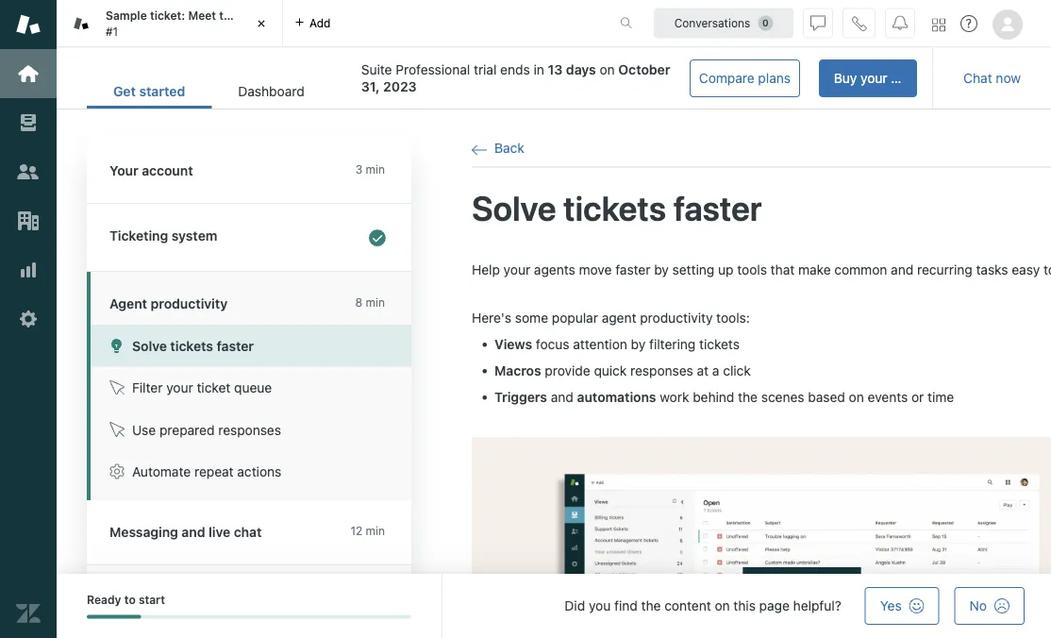 Task type: vqa. For each thing, say whether or not it's contained in the screenshot.
MAIN element
yes



Task type: describe. For each thing, give the bounding box(es) containing it.
repeat
[[194, 464, 234, 479]]

professional
[[396, 62, 470, 77]]

2023
[[383, 79, 417, 94]]

suite professional trial ends in 13 days on
[[361, 62, 619, 77]]

automations
[[577, 389, 656, 405]]

quick
[[594, 363, 627, 378]]

make
[[798, 262, 831, 277]]

back button
[[472, 140, 525, 157]]

filter your ticket queue
[[132, 380, 272, 395]]

buy your trial
[[834, 70, 914, 86]]

1 horizontal spatial to
[[1044, 262, 1051, 277]]

ticketing system
[[109, 228, 217, 244]]

help
[[472, 262, 500, 277]]

automate repeat actions button
[[91, 451, 412, 493]]

popular
[[552, 310, 598, 326]]

tickets inside solve tickets faster button
[[170, 338, 213, 353]]

tab containing sample ticket: meet the ticket
[[57, 0, 283, 47]]

footer containing did you find the content on this page helpful?
[[57, 574, 1051, 638]]

conversations
[[675, 17, 751, 30]]

live
[[209, 524, 230, 540]]

min for messaging and live chat
[[366, 524, 385, 538]]

time
[[928, 389, 954, 405]]

0 horizontal spatial on
[[600, 62, 615, 77]]

1 vertical spatial by
[[631, 336, 646, 352]]

solve tickets faster inside button
[[132, 338, 254, 353]]

progress-bar progress bar
[[87, 615, 412, 619]]

system
[[172, 228, 217, 244]]

focus
[[536, 336, 570, 352]]

chat now
[[964, 70, 1021, 86]]

solve tickets faster inside content-title region
[[472, 188, 762, 228]]

ticketing system button
[[87, 204, 408, 271]]

sample ticket: meet the ticket #1
[[106, 9, 272, 38]]

some
[[515, 310, 548, 326]]

responses inside button
[[218, 422, 281, 437]]

2 vertical spatial on
[[715, 598, 730, 613]]

3 min
[[356, 163, 385, 176]]

button displays agent's chat status as invisible. image
[[811, 16, 826, 31]]

0 vertical spatial responses
[[631, 363, 694, 378]]

zendesk image
[[16, 601, 41, 626]]

admin image
[[16, 307, 41, 331]]

suite
[[361, 62, 392, 77]]

back
[[495, 140, 525, 156]]

help your agents move faster by setting up tools that make common and recurring tasks easy to
[[472, 262, 1051, 277]]

move
[[579, 262, 612, 277]]

section containing suite professional trial ends in
[[346, 59, 918, 97]]

content
[[665, 598, 711, 613]]

or
[[912, 389, 924, 405]]

13
[[548, 62, 563, 77]]

you
[[589, 598, 611, 613]]

use
[[132, 422, 156, 437]]

12
[[351, 524, 363, 538]]

filter your ticket queue button
[[91, 367, 412, 409]]

triggers and automations work behind the scenes based on events or time
[[495, 389, 954, 405]]

find
[[614, 598, 638, 613]]

notifications image
[[893, 16, 908, 31]]

trial for professional
[[474, 62, 497, 77]]

views focus attention by filtering tickets
[[495, 336, 740, 352]]

common
[[835, 262, 888, 277]]

dashboard
[[238, 84, 305, 99]]

buy
[[834, 70, 857, 86]]

did
[[565, 598, 585, 613]]

started
[[139, 84, 185, 99]]

zendesk products image
[[932, 18, 946, 32]]

8 min
[[355, 296, 385, 309]]

your account heading
[[87, 139, 412, 204]]

provide
[[545, 363, 591, 378]]

messaging
[[109, 524, 178, 540]]

actions
[[237, 464, 282, 479]]

faster inside region
[[616, 262, 651, 277]]

compare plans button
[[690, 59, 800, 97]]

messaging and live chat
[[109, 524, 262, 540]]

the for content
[[641, 598, 661, 613]]

main element
[[0, 0, 57, 638]]

scenes
[[761, 389, 805, 405]]

progress bar image
[[87, 615, 141, 619]]

click
[[723, 363, 751, 378]]

tab list containing get started
[[87, 74, 331, 109]]

chat
[[964, 70, 993, 86]]

tools
[[737, 262, 767, 277]]

solve inside button
[[132, 338, 167, 353]]

use prepared responses
[[132, 422, 281, 437]]

organizations image
[[16, 209, 41, 233]]

ticket inside sample ticket: meet the ticket #1
[[240, 9, 272, 22]]

conversations button
[[654, 8, 794, 38]]

filter
[[132, 380, 163, 395]]

setting
[[673, 262, 715, 277]]

your
[[109, 163, 138, 178]]

ready
[[87, 593, 121, 606]]

tools:
[[717, 310, 750, 326]]

and for triggers and automations work behind the scenes based on events or time
[[551, 389, 574, 405]]

macros provide quick responses at a click
[[495, 363, 751, 378]]

ticket inside filter your ticket queue button
[[197, 380, 231, 395]]

in
[[534, 62, 544, 77]]

0 horizontal spatial to
[[124, 593, 136, 606]]

1 vertical spatial on
[[849, 389, 864, 405]]



Task type: locate. For each thing, give the bounding box(es) containing it.
automate repeat actions
[[132, 464, 282, 479]]

to left start
[[124, 593, 136, 606]]

your right buy
[[861, 70, 888, 86]]

and
[[891, 262, 914, 277], [551, 389, 574, 405], [182, 524, 205, 540]]

ticket
[[240, 9, 272, 22], [197, 380, 231, 395]]

0 horizontal spatial faster
[[217, 338, 254, 353]]

days
[[566, 62, 596, 77]]

filtering
[[649, 336, 696, 352]]

views
[[495, 336, 532, 352]]

0 horizontal spatial solve tickets faster
[[132, 338, 254, 353]]

chat
[[234, 524, 262, 540]]

min right 8
[[366, 296, 385, 309]]

faster inside content-title region
[[674, 188, 762, 228]]

min for your account
[[366, 163, 385, 176]]

0 horizontal spatial responses
[[218, 422, 281, 437]]

no
[[970, 598, 987, 613]]

and down 'provide'
[[551, 389, 574, 405]]

to right the easy
[[1044, 262, 1051, 277]]

1 horizontal spatial trial
[[891, 70, 914, 86]]

2 vertical spatial min
[[366, 524, 385, 538]]

#1
[[106, 25, 118, 38]]

0 horizontal spatial your
[[166, 380, 193, 395]]

agent productivity
[[109, 296, 228, 311]]

31,
[[361, 79, 380, 94]]

1 horizontal spatial productivity
[[640, 310, 713, 326]]

your inside filter your ticket queue button
[[166, 380, 193, 395]]

video thumbnail image
[[472, 437, 1051, 638], [472, 437, 1051, 638]]

the right find
[[641, 598, 661, 613]]

0 vertical spatial solve
[[472, 188, 556, 228]]

here's
[[472, 310, 512, 326]]

add button
[[283, 0, 342, 46]]

0 vertical spatial your
[[861, 70, 888, 86]]

1 vertical spatial responses
[[218, 422, 281, 437]]

tab
[[57, 0, 283, 47]]

1 horizontal spatial your
[[504, 262, 531, 277]]

tickets
[[564, 188, 666, 228], [699, 336, 740, 352], [170, 338, 213, 353]]

1 vertical spatial and
[[551, 389, 574, 405]]

the right meet
[[219, 9, 237, 22]]

agents
[[534, 262, 575, 277]]

the
[[219, 9, 237, 22], [738, 389, 758, 405], [641, 598, 661, 613]]

views image
[[16, 110, 41, 135]]

yes button
[[865, 587, 940, 625]]

responses
[[631, 363, 694, 378], [218, 422, 281, 437]]

prepared
[[159, 422, 215, 437]]

tab list
[[87, 74, 331, 109]]

that
[[771, 262, 795, 277]]

productivity right agent
[[151, 296, 228, 311]]

0 horizontal spatial productivity
[[151, 296, 228, 311]]

1 horizontal spatial ticket
[[240, 9, 272, 22]]

responses down filtering
[[631, 363, 694, 378]]

easy
[[1012, 262, 1040, 277]]

solve tickets faster up filter your ticket queue
[[132, 338, 254, 353]]

the inside region
[[738, 389, 758, 405]]

trial down notifications image
[[891, 70, 914, 86]]

trial inside "button"
[[891, 70, 914, 86]]

the down 'click'
[[738, 389, 758, 405]]

1 horizontal spatial faster
[[616, 262, 651, 277]]

get
[[113, 84, 136, 99]]

here's some popular agent productivity tools:
[[472, 310, 750, 326]]

the for ticket
[[219, 9, 237, 22]]

2 horizontal spatial on
[[849, 389, 864, 405]]

zendesk support image
[[16, 12, 41, 37]]

recurring
[[917, 262, 973, 277]]

8
[[355, 296, 363, 309]]

get started
[[113, 84, 185, 99]]

close image
[[252, 14, 271, 33]]

1 horizontal spatial solve
[[472, 188, 556, 228]]

1 vertical spatial min
[[366, 296, 385, 309]]

0 vertical spatial to
[[1044, 262, 1051, 277]]

on right based
[[849, 389, 864, 405]]

your right "filter"
[[166, 380, 193, 395]]

section
[[346, 59, 918, 97]]

0 vertical spatial solve tickets faster
[[472, 188, 762, 228]]

up
[[718, 262, 734, 277]]

ticketing
[[109, 228, 168, 244]]

2 vertical spatial your
[[166, 380, 193, 395]]

chat now button
[[949, 59, 1036, 97]]

faster up up
[[674, 188, 762, 228]]

3 min from the top
[[366, 524, 385, 538]]

on
[[600, 62, 615, 77], [849, 389, 864, 405], [715, 598, 730, 613]]

footer
[[57, 574, 1051, 638]]

queue
[[234, 380, 272, 395]]

1 horizontal spatial the
[[641, 598, 661, 613]]

1 horizontal spatial solve tickets faster
[[472, 188, 762, 228]]

add
[[310, 17, 331, 30]]

behind
[[693, 389, 735, 405]]

0 vertical spatial and
[[891, 262, 914, 277]]

1 vertical spatial solve tickets faster
[[132, 338, 254, 353]]

solve tickets faster button
[[91, 325, 412, 367]]

solve tickets faster up move
[[472, 188, 762, 228]]

trial
[[474, 62, 497, 77], [891, 70, 914, 86]]

region
[[472, 260, 1051, 638]]

get help image
[[961, 15, 978, 32]]

1 horizontal spatial on
[[715, 598, 730, 613]]

agent
[[109, 296, 147, 311]]

2 vertical spatial the
[[641, 598, 661, 613]]

0 horizontal spatial the
[[219, 9, 237, 22]]

page
[[759, 598, 790, 613]]

customers image
[[16, 160, 41, 184]]

0 horizontal spatial trial
[[474, 62, 497, 77]]

by up the macros provide quick responses at a click
[[631, 336, 646, 352]]

buy your trial button
[[819, 59, 918, 97]]

october 31, 2023
[[361, 62, 671, 94]]

min right 12
[[366, 524, 385, 538]]

dashboard tab
[[212, 74, 331, 109]]

now
[[996, 70, 1021, 86]]

productivity up filtering
[[640, 310, 713, 326]]

your account
[[109, 163, 193, 178]]

tickets inside content-title region
[[564, 188, 666, 228]]

0 horizontal spatial by
[[631, 336, 646, 352]]

1 horizontal spatial tickets
[[564, 188, 666, 228]]

by
[[654, 262, 669, 277], [631, 336, 646, 352]]

responses up automate repeat actions button
[[218, 422, 281, 437]]

12 min
[[351, 524, 385, 538]]

0 vertical spatial by
[[654, 262, 669, 277]]

min inside your account 'heading'
[[366, 163, 385, 176]]

1 vertical spatial solve
[[132, 338, 167, 353]]

faster up filter your ticket queue button
[[217, 338, 254, 353]]

0 vertical spatial ticket
[[240, 9, 272, 22]]

on right days
[[600, 62, 615, 77]]

1 horizontal spatial by
[[654, 262, 669, 277]]

ticket left queue
[[197, 380, 231, 395]]

this
[[734, 598, 756, 613]]

trial for your
[[891, 70, 914, 86]]

tickets up move
[[564, 188, 666, 228]]

2 min from the top
[[366, 296, 385, 309]]

0 vertical spatial faster
[[674, 188, 762, 228]]

yes
[[880, 598, 902, 613]]

and left the live in the left bottom of the page
[[182, 524, 205, 540]]

tickets up a
[[699, 336, 740, 352]]

2 horizontal spatial faster
[[674, 188, 762, 228]]

1 vertical spatial ticket
[[197, 380, 231, 395]]

2 horizontal spatial your
[[861, 70, 888, 86]]

min right 3
[[366, 163, 385, 176]]

reporting image
[[16, 258, 41, 282]]

compare
[[699, 70, 755, 86]]

your right help
[[504, 262, 531, 277]]

0 horizontal spatial tickets
[[170, 338, 213, 353]]

account
[[142, 163, 193, 178]]

your for filter
[[166, 380, 193, 395]]

0 horizontal spatial and
[[182, 524, 205, 540]]

1 min from the top
[[366, 163, 385, 176]]

agent
[[602, 310, 637, 326]]

content-title region
[[472, 186, 1051, 230]]

1 vertical spatial your
[[504, 262, 531, 277]]

ticket:
[[150, 9, 185, 22]]

October 31, 2023 text field
[[361, 62, 671, 94]]

min
[[366, 163, 385, 176], [366, 296, 385, 309], [366, 524, 385, 538]]

your for help
[[504, 262, 531, 277]]

solve down the back
[[472, 188, 556, 228]]

did you find the content on this page helpful?
[[565, 598, 842, 613]]

2 horizontal spatial tickets
[[699, 336, 740, 352]]

1 vertical spatial the
[[738, 389, 758, 405]]

0 horizontal spatial ticket
[[197, 380, 231, 395]]

ticket right meet
[[240, 9, 272, 22]]

and for messaging and live chat
[[182, 524, 205, 540]]

by left setting
[[654, 262, 669, 277]]

solve inside content-title region
[[472, 188, 556, 228]]

1 vertical spatial faster
[[616, 262, 651, 277]]

no button
[[955, 587, 1025, 625]]

at
[[697, 363, 709, 378]]

the inside sample ticket: meet the ticket #1
[[219, 9, 237, 22]]

min for agent productivity
[[366, 296, 385, 309]]

and right common
[[891, 262, 914, 277]]

2 vertical spatial faster
[[217, 338, 254, 353]]

events
[[868, 389, 908, 405]]

tasks
[[976, 262, 1009, 277]]

use prepared responses button
[[91, 409, 412, 451]]

0 horizontal spatial solve
[[132, 338, 167, 353]]

video element
[[472, 437, 1051, 638]]

on left this at the bottom of the page
[[715, 598, 730, 613]]

get started image
[[16, 61, 41, 86]]

your inside buy your trial "button"
[[861, 70, 888, 86]]

meet
[[188, 9, 216, 22]]

1 horizontal spatial and
[[551, 389, 574, 405]]

faster right move
[[616, 262, 651, 277]]

region containing help your agents move faster by setting up tools that make common and recurring tasks easy to
[[472, 260, 1051, 638]]

2 horizontal spatial and
[[891, 262, 914, 277]]

2 horizontal spatial the
[[738, 389, 758, 405]]

1 vertical spatial to
[[124, 593, 136, 606]]

0 vertical spatial min
[[366, 163, 385, 176]]

3
[[356, 163, 363, 176]]

faster
[[674, 188, 762, 228], [616, 262, 651, 277], [217, 338, 254, 353]]

compare plans
[[699, 70, 791, 86]]

based
[[808, 389, 846, 405]]

2 vertical spatial and
[[182, 524, 205, 540]]

helpful?
[[793, 598, 842, 613]]

automate
[[132, 464, 191, 479]]

solve up "filter"
[[132, 338, 167, 353]]

trial left ends
[[474, 62, 497, 77]]

attention
[[573, 336, 628, 352]]

faster inside solve tickets faster button
[[217, 338, 254, 353]]

sample
[[106, 9, 147, 22]]

0 vertical spatial on
[[600, 62, 615, 77]]

1 horizontal spatial responses
[[631, 363, 694, 378]]

tickets up filter your ticket queue
[[170, 338, 213, 353]]

0 vertical spatial the
[[219, 9, 237, 22]]

tabs tab list
[[57, 0, 600, 47]]

your for buy
[[861, 70, 888, 86]]

ends
[[500, 62, 530, 77]]

to
[[1044, 262, 1051, 277], [124, 593, 136, 606]]



